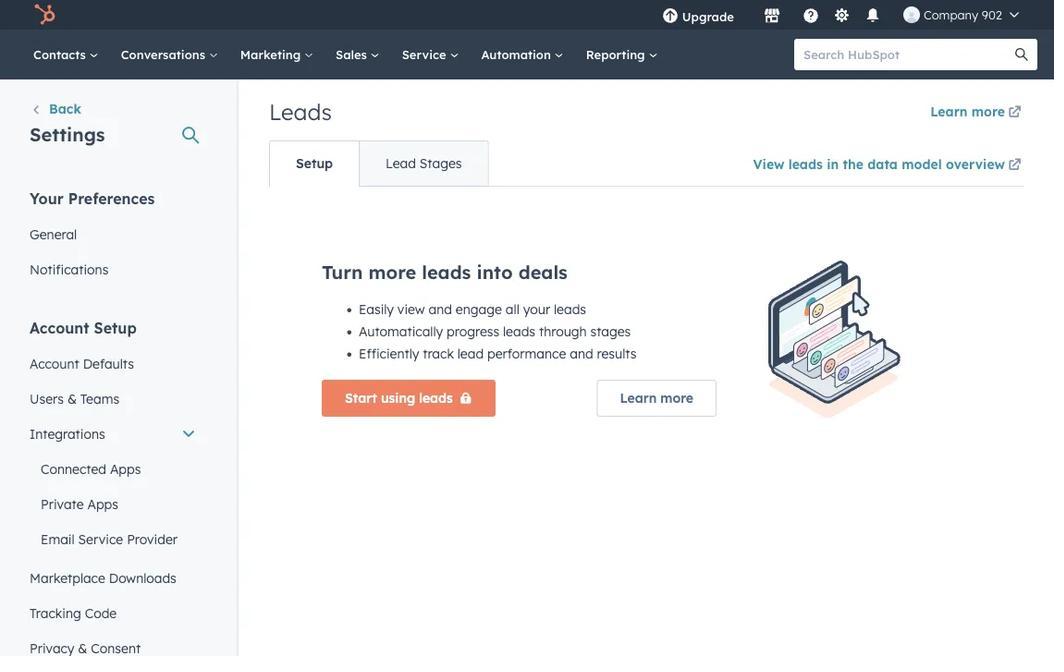 Task type: describe. For each thing, give the bounding box(es) containing it.
back
[[49, 101, 81, 117]]

hubspot link
[[22, 4, 69, 26]]

view
[[398, 302, 425, 318]]

tracking
[[30, 606, 81, 622]]

lead
[[386, 155, 416, 172]]

account for account defaults
[[30, 356, 79, 372]]

your
[[523, 302, 551, 318]]

0 vertical spatial learn more link
[[931, 100, 1025, 124]]

account defaults link
[[19, 346, 207, 382]]

sales link
[[325, 30, 391, 80]]

start using leads button
[[322, 380, 496, 417]]

learn more for the topmost learn more link
[[931, 103, 1006, 119]]

lead stages
[[386, 155, 462, 172]]

notifications
[[30, 261, 109, 278]]

link opens in a new window image for learn more
[[1009, 106, 1022, 119]]

downloads
[[109, 570, 177, 587]]

leads up "through"
[[554, 302, 587, 318]]

1 horizontal spatial and
[[570, 346, 594, 362]]

turn more leads into deals
[[322, 261, 568, 284]]

help button
[[796, 0, 827, 30]]

notifications button
[[858, 0, 889, 30]]

setup link
[[270, 142, 359, 186]]

conversations link
[[110, 30, 229, 80]]

efficiently
[[359, 346, 419, 362]]

link opens in a new window image for view leads in the data model overview
[[1009, 159, 1022, 172]]

in
[[827, 156, 839, 172]]

your preferences element
[[19, 188, 207, 287]]

preferences
[[68, 189, 155, 208]]

menu containing company 902
[[649, 0, 1032, 30]]

general
[[30, 226, 77, 242]]

marketplace downloads
[[30, 570, 177, 587]]

results
[[597, 346, 637, 362]]

view leads in the data model overview
[[754, 156, 1006, 172]]

private apps
[[41, 496, 118, 513]]

service inside service link
[[402, 47, 450, 62]]

setup inside "element"
[[94, 319, 137, 337]]

automatically
[[359, 324, 443, 340]]

company
[[924, 7, 979, 22]]

using
[[381, 390, 416, 407]]

model
[[902, 156, 942, 172]]

users & teams link
[[19, 382, 207, 417]]

settings link
[[831, 5, 854, 25]]

marketplaces button
[[753, 0, 792, 30]]

learn for the topmost learn more link
[[931, 103, 968, 119]]

marketing
[[240, 47, 304, 62]]

Search HubSpot search field
[[795, 39, 1021, 70]]

learn more for leftmost learn more link
[[620, 390, 694, 407]]

conversations
[[121, 47, 209, 62]]

tracking code
[[30, 606, 117, 622]]

service inside email service provider link
[[78, 532, 123, 548]]

stages
[[591, 324, 631, 340]]

start using leads
[[345, 390, 453, 407]]

account defaults
[[30, 356, 134, 372]]

service link
[[391, 30, 470, 80]]

leads inside button
[[419, 390, 453, 407]]

start
[[345, 390, 377, 407]]

reporting
[[586, 47, 649, 62]]

company 902
[[924, 7, 1003, 22]]

code
[[85, 606, 117, 622]]

leads
[[269, 98, 332, 126]]

marketplace
[[30, 570, 105, 587]]

connected
[[41, 461, 106, 477]]

connected apps link
[[19, 452, 207, 487]]

marketing link
[[229, 30, 325, 80]]

more for leftmost learn more link
[[661, 390, 694, 407]]

search image
[[1016, 48, 1029, 61]]

more for the topmost learn more link
[[972, 103, 1006, 119]]

general link
[[19, 217, 207, 252]]

settings image
[[834, 8, 851, 25]]

turn
[[322, 261, 363, 284]]

902
[[982, 7, 1003, 22]]

marketplaces image
[[764, 8, 781, 25]]

view leads in the data model overview link
[[754, 144, 1025, 186]]

defaults
[[83, 356, 134, 372]]

email service provider link
[[19, 522, 207, 557]]

the
[[843, 156, 864, 172]]

automation link
[[470, 30, 575, 80]]

integrations button
[[19, 417, 207, 452]]

hubspot image
[[33, 4, 56, 26]]

into
[[477, 261, 513, 284]]

email
[[41, 532, 75, 548]]

link opens in a new window image for view leads in the data model overview
[[1009, 155, 1022, 177]]

leads down all
[[503, 324, 536, 340]]



Task type: vqa. For each thing, say whether or not it's contained in the screenshot.
middle Press to sort. element
no



Task type: locate. For each thing, give the bounding box(es) containing it.
leads left into
[[422, 261, 471, 284]]

link opens in a new window image right overview
[[1009, 155, 1022, 177]]

easily
[[359, 302, 394, 318]]

learn down results
[[620, 390, 657, 407]]

learn for leftmost learn more link
[[620, 390, 657, 407]]

1 vertical spatial learn
[[620, 390, 657, 407]]

track
[[423, 346, 454, 362]]

company 902 button
[[893, 0, 1031, 30]]

upgrade
[[683, 9, 734, 24]]

notifications image
[[865, 8, 882, 25]]

service
[[402, 47, 450, 62], [78, 532, 123, 548]]

teams
[[80, 391, 119, 407]]

0 horizontal spatial learn more
[[620, 390, 694, 407]]

0 horizontal spatial service
[[78, 532, 123, 548]]

apps for private apps
[[87, 496, 118, 513]]

your
[[30, 189, 64, 208]]

1 vertical spatial more
[[369, 261, 417, 284]]

private apps link
[[19, 487, 207, 522]]

0 horizontal spatial more
[[369, 261, 417, 284]]

account setup
[[30, 319, 137, 337]]

apps up email service provider
[[87, 496, 118, 513]]

learn more link
[[931, 100, 1025, 124], [597, 380, 717, 417]]

account setup element
[[19, 318, 207, 657]]

link opens in a new window image inside view leads in the data model overview link
[[1009, 155, 1022, 177]]

0 horizontal spatial learn
[[620, 390, 657, 407]]

account
[[30, 319, 89, 337], [30, 356, 79, 372]]

data
[[868, 156, 898, 172]]

2 link opens in a new window image from the top
[[1009, 159, 1022, 172]]

1 vertical spatial apps
[[87, 496, 118, 513]]

users & teams
[[30, 391, 119, 407]]

2 account from the top
[[30, 356, 79, 372]]

link opens in a new window image right overview
[[1009, 159, 1022, 172]]

0 vertical spatial learn more
[[931, 103, 1006, 119]]

0 vertical spatial link opens in a new window image
[[1009, 106, 1022, 119]]

leads right using on the left bottom of page
[[419, 390, 453, 407]]

link opens in a new window image inside view leads in the data model overview link
[[1009, 159, 1022, 172]]

marketplace downloads link
[[19, 561, 207, 596]]

and
[[429, 302, 452, 318], [570, 346, 594, 362]]

setup
[[296, 155, 333, 172], [94, 319, 137, 337]]

service down "private apps" link at the bottom of the page
[[78, 532, 123, 548]]

engage
[[456, 302, 502, 318]]

0 vertical spatial apps
[[110, 461, 141, 477]]

1 horizontal spatial more
[[661, 390, 694, 407]]

setup inside navigation
[[296, 155, 333, 172]]

performance
[[488, 346, 566, 362]]

link opens in a new window image
[[1009, 102, 1022, 124], [1009, 155, 1022, 177]]

integrations
[[30, 426, 105, 442]]

menu
[[649, 0, 1032, 30]]

learn more down results
[[620, 390, 694, 407]]

leads left in
[[789, 156, 823, 172]]

upgrade image
[[662, 8, 679, 25]]

0 vertical spatial service
[[402, 47, 450, 62]]

0 vertical spatial more
[[972, 103, 1006, 119]]

0 horizontal spatial setup
[[94, 319, 137, 337]]

apps down integrations button
[[110, 461, 141, 477]]

0 vertical spatial and
[[429, 302, 452, 318]]

1 vertical spatial learn more link
[[597, 380, 717, 417]]

learn
[[931, 103, 968, 119], [620, 390, 657, 407]]

0 horizontal spatial learn more link
[[597, 380, 717, 417]]

link opens in a new window image inside learn more link
[[1009, 102, 1022, 124]]

1 link opens in a new window image from the top
[[1009, 102, 1022, 124]]

1 vertical spatial learn more
[[620, 390, 694, 407]]

private
[[41, 496, 84, 513]]

learn more link up overview
[[931, 100, 1025, 124]]

lead stages link
[[359, 142, 488, 186]]

0 vertical spatial learn
[[931, 103, 968, 119]]

setup down leads on the left of the page
[[296, 155, 333, 172]]

1 horizontal spatial learn more link
[[931, 100, 1025, 124]]

lead
[[458, 346, 484, 362]]

connected apps
[[41, 461, 141, 477]]

0 vertical spatial account
[[30, 319, 89, 337]]

2 link opens in a new window image from the top
[[1009, 155, 1022, 177]]

notifications link
[[19, 252, 207, 287]]

service right sales link
[[402, 47, 450, 62]]

back link
[[30, 99, 81, 122]]

tracking code link
[[19, 596, 207, 631]]

link opens in a new window image inside learn more link
[[1009, 106, 1022, 119]]

and down "through"
[[570, 346, 594, 362]]

account up the account defaults
[[30, 319, 89, 337]]

view
[[754, 156, 785, 172]]

account inside account defaults link
[[30, 356, 79, 372]]

your preferences
[[30, 189, 155, 208]]

leads
[[789, 156, 823, 172], [422, 261, 471, 284], [554, 302, 587, 318], [503, 324, 536, 340], [419, 390, 453, 407]]

1 vertical spatial service
[[78, 532, 123, 548]]

help image
[[803, 8, 820, 25]]

learn more link down results
[[597, 380, 717, 417]]

account up users
[[30, 356, 79, 372]]

and right view
[[429, 302, 452, 318]]

1 vertical spatial setup
[[94, 319, 137, 337]]

2 horizontal spatial more
[[972, 103, 1006, 119]]

reporting link
[[575, 30, 669, 80]]

link opens in a new window image
[[1009, 106, 1022, 119], [1009, 159, 1022, 172]]

1 vertical spatial link opens in a new window image
[[1009, 155, 1022, 177]]

all
[[506, 302, 520, 318]]

1 horizontal spatial setup
[[296, 155, 333, 172]]

0 horizontal spatial and
[[429, 302, 452, 318]]

provider
[[127, 532, 178, 548]]

1 vertical spatial account
[[30, 356, 79, 372]]

contacts
[[33, 47, 89, 62]]

progress
[[447, 324, 500, 340]]

link opens in a new window image down the search image
[[1009, 102, 1022, 124]]

navigation
[[269, 141, 489, 187]]

contacts link
[[22, 30, 110, 80]]

apps
[[110, 461, 141, 477], [87, 496, 118, 513]]

search button
[[1007, 39, 1038, 70]]

link opens in a new window image down the search image
[[1009, 106, 1022, 119]]

1 horizontal spatial learn more
[[931, 103, 1006, 119]]

automation
[[481, 47, 555, 62]]

1 account from the top
[[30, 319, 89, 337]]

account for account setup
[[30, 319, 89, 337]]

stages
[[420, 155, 462, 172]]

apps for connected apps
[[110, 461, 141, 477]]

overview
[[946, 156, 1006, 172]]

learn up overview
[[931, 103, 968, 119]]

0 vertical spatial setup
[[296, 155, 333, 172]]

learn more up overview
[[931, 103, 1006, 119]]

navigation containing setup
[[269, 141, 489, 187]]

1 horizontal spatial service
[[402, 47, 450, 62]]

easily view and engage all your leads automatically progress leads through stages efficiently track lead performance and results
[[359, 302, 637, 362]]

1 link opens in a new window image from the top
[[1009, 106, 1022, 119]]

email service provider
[[41, 532, 178, 548]]

through
[[539, 324, 587, 340]]

1 vertical spatial and
[[570, 346, 594, 362]]

settings
[[30, 123, 105, 146]]

2 vertical spatial more
[[661, 390, 694, 407]]

0 vertical spatial link opens in a new window image
[[1009, 102, 1022, 124]]

deals
[[519, 261, 568, 284]]

link opens in a new window image for learn more
[[1009, 102, 1022, 124]]

sales
[[336, 47, 371, 62]]

users
[[30, 391, 64, 407]]

1 horizontal spatial learn
[[931, 103, 968, 119]]

learn more
[[931, 103, 1006, 119], [620, 390, 694, 407]]

1 vertical spatial link opens in a new window image
[[1009, 159, 1022, 172]]

mateo roberts image
[[904, 6, 920, 23]]

&
[[67, 391, 77, 407]]

setup up account defaults link
[[94, 319, 137, 337]]



